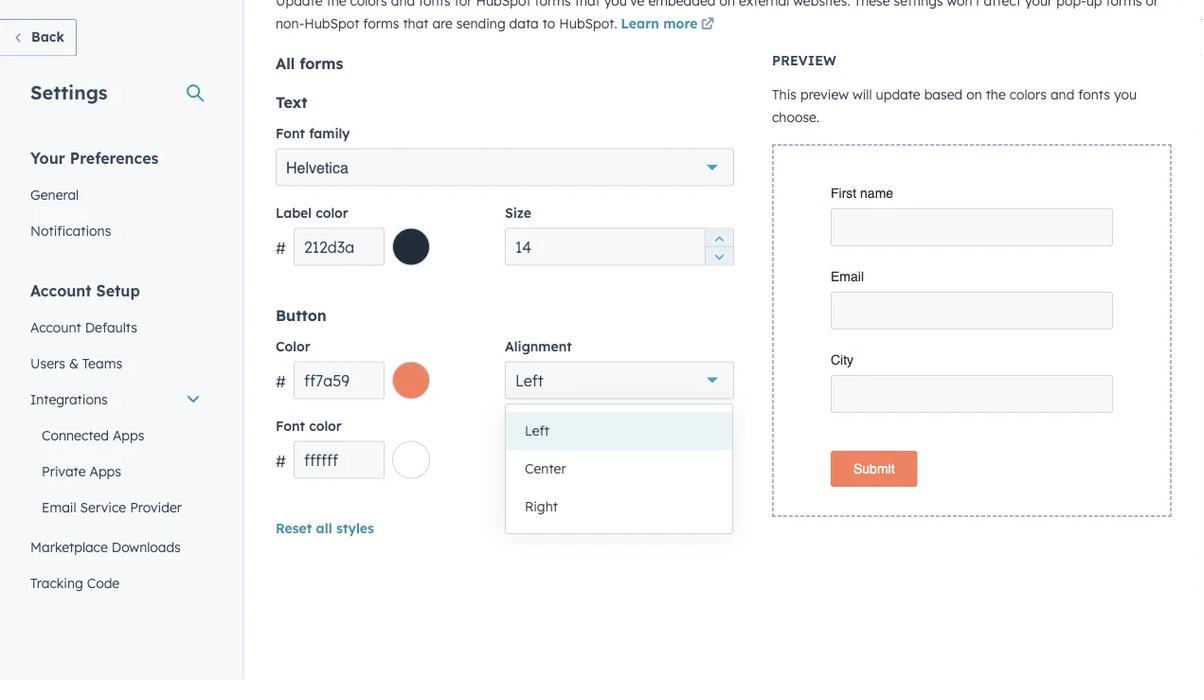 Task type: vqa. For each thing, say whether or not it's contained in the screenshot.
the leftmost EMAIL
yes



Task type: locate. For each thing, give the bounding box(es) containing it.
# down color
[[276, 372, 286, 391]]

tracking
[[30, 575, 83, 591]]

email down first
[[831, 269, 864, 285]]

0 horizontal spatial hubspot
[[304, 16, 359, 32]]

left button
[[505, 362, 734, 400]]

#
[[276, 239, 286, 258], [276, 372, 286, 391], [276, 452, 286, 471]]

right
[[525, 499, 558, 515]]

Size text field
[[505, 228, 734, 266]]

preview
[[772, 52, 836, 69]]

update the colors and fonts for hubspot forms that you've embedded on external websites. these settings won't affect your pop-up forms or non-hubspot forms that are sending data to hubspot.
[[276, 0, 1159, 32]]

left inside button
[[525, 423, 549, 440]]

# down label
[[276, 239, 286, 258]]

marketplace downloads
[[30, 539, 181, 555]]

preferences
[[70, 148, 159, 167]]

first name
[[831, 186, 893, 201]]

email
[[831, 269, 864, 285], [42, 499, 76, 515]]

won't
[[947, 0, 980, 9]]

color up label color text field
[[316, 205, 348, 221]]

the right based
[[986, 87, 1006, 103]]

service
[[80, 499, 126, 515]]

font
[[276, 125, 305, 142], [276, 418, 305, 434]]

0 vertical spatial fonts
[[419, 0, 451, 9]]

learn more
[[621, 16, 698, 32]]

hubspot up data
[[476, 0, 531, 9]]

general link
[[19, 177, 212, 213]]

1 vertical spatial left
[[525, 423, 549, 440]]

1 vertical spatial color
[[309, 418, 342, 434]]

1 vertical spatial fonts
[[1078, 87, 1110, 103]]

0 vertical spatial colors
[[350, 0, 387, 9]]

0 vertical spatial hubspot
[[476, 0, 531, 9]]

helvetica button
[[276, 149, 734, 187]]

0 vertical spatial #
[[276, 239, 286, 258]]

1 vertical spatial apps
[[89, 463, 121, 479]]

label
[[276, 205, 312, 221]]

account defaults link
[[19, 309, 212, 345]]

colors inside this preview will update based on the colors and fonts you choose.
[[1010, 87, 1047, 103]]

data
[[509, 16, 539, 32]]

account defaults
[[30, 319, 137, 335]]

3 # from the top
[[276, 452, 286, 471]]

and
[[391, 0, 415, 9], [1050, 87, 1075, 103]]

are
[[432, 16, 453, 32]]

color
[[316, 205, 348, 221], [309, 418, 342, 434]]

colors right based
[[1010, 87, 1047, 103]]

notifications
[[30, 222, 111, 239]]

0 horizontal spatial on
[[719, 0, 735, 9]]

integrations button
[[19, 381, 212, 417]]

1 vertical spatial and
[[1050, 87, 1075, 103]]

0 horizontal spatial email
[[42, 499, 76, 515]]

2 account from the top
[[30, 319, 81, 335]]

0 horizontal spatial and
[[391, 0, 415, 9]]

1 vertical spatial font
[[276, 418, 305, 434]]

font color
[[276, 418, 342, 434]]

2 vertical spatial #
[[276, 452, 286, 471]]

on left external on the top of page
[[719, 0, 735, 9]]

1 horizontal spatial that
[[575, 0, 600, 9]]

0 vertical spatial font
[[276, 125, 305, 142]]

connected
[[42, 427, 109, 443]]

1 horizontal spatial on
[[966, 87, 982, 103]]

1 account from the top
[[30, 281, 92, 300]]

2 font from the top
[[276, 418, 305, 434]]

1 horizontal spatial fonts
[[1078, 87, 1110, 103]]

left down alignment
[[515, 371, 543, 390]]

1 horizontal spatial hubspot
[[476, 0, 531, 9]]

label color
[[276, 205, 348, 221]]

notifications link
[[19, 213, 212, 249]]

center
[[525, 461, 566, 477]]

1 horizontal spatial email
[[831, 269, 864, 285]]

apps inside private apps link
[[89, 463, 121, 479]]

hubspot down the update
[[304, 16, 359, 32]]

that
[[575, 0, 600, 9], [403, 16, 429, 32]]

apps down integrations 'button'
[[113, 427, 144, 443]]

font for font family
[[276, 125, 305, 142]]

that left are
[[403, 16, 429, 32]]

email inside the account setup element
[[42, 499, 76, 515]]

and left you on the top right of the page
[[1050, 87, 1075, 103]]

1 # from the top
[[276, 239, 286, 258]]

# down font color
[[276, 452, 286, 471]]

text
[[276, 93, 307, 112]]

learn
[[621, 16, 659, 32]]

sending
[[456, 16, 506, 32]]

left up center
[[525, 423, 549, 440]]

email down private
[[42, 499, 76, 515]]

0 vertical spatial that
[[575, 0, 600, 9]]

1 vertical spatial the
[[986, 87, 1006, 103]]

account up users
[[30, 319, 81, 335]]

code
[[87, 575, 120, 591]]

1 vertical spatial #
[[276, 372, 286, 391]]

the
[[326, 0, 346, 9], [986, 87, 1006, 103]]

account setup element
[[19, 280, 212, 673]]

your
[[30, 148, 65, 167]]

1 horizontal spatial the
[[986, 87, 1006, 103]]

and left for
[[391, 0, 415, 9]]

# for label
[[276, 239, 286, 258]]

1 horizontal spatial and
[[1050, 87, 1075, 103]]

private apps link
[[19, 453, 212, 489]]

colors inside 'update the colors and fonts for hubspot forms that you've embedded on external websites. these settings won't affect your pop-up forms or non-hubspot forms that are sending data to hubspot.'
[[350, 0, 387, 9]]

family
[[309, 125, 350, 142]]

apps up service
[[89, 463, 121, 479]]

non-
[[276, 16, 304, 32]]

the right the update
[[326, 0, 346, 9]]

color for font color
[[309, 418, 342, 434]]

email service provider link
[[19, 489, 212, 525]]

name
[[860, 186, 893, 201]]

update
[[276, 0, 323, 9]]

0 vertical spatial on
[[719, 0, 735, 9]]

apps inside connected apps link
[[113, 427, 144, 443]]

0 horizontal spatial fonts
[[419, 0, 451, 9]]

tracking code link
[[19, 565, 212, 601]]

0 horizontal spatial the
[[326, 0, 346, 9]]

general
[[30, 186, 79, 203]]

that up hubspot.
[[575, 0, 600, 9]]

font up font color text field
[[276, 418, 305, 434]]

colors right the update
[[350, 0, 387, 9]]

account
[[30, 281, 92, 300], [30, 319, 81, 335]]

1 vertical spatial on
[[966, 87, 982, 103]]

0 vertical spatial email
[[831, 269, 864, 285]]

will
[[852, 87, 872, 103]]

settings
[[30, 80, 108, 104]]

fonts up are
[[419, 0, 451, 9]]

provider
[[130, 499, 182, 515]]

this
[[772, 87, 797, 103]]

1 vertical spatial account
[[30, 319, 81, 335]]

color for label color
[[316, 205, 348, 221]]

choose.
[[772, 109, 820, 126]]

0 vertical spatial and
[[391, 0, 415, 9]]

fonts
[[419, 0, 451, 9], [1078, 87, 1110, 103]]

0 vertical spatial left
[[515, 371, 543, 390]]

Font color text field
[[294, 441, 385, 479]]

0 vertical spatial color
[[316, 205, 348, 221]]

this preview will update based on the colors and fonts you choose.
[[772, 87, 1137, 126]]

0 horizontal spatial colors
[[350, 0, 387, 9]]

users & teams link
[[19, 345, 212, 381]]

and inside this preview will update based on the colors and fonts you choose.
[[1050, 87, 1075, 103]]

group
[[705, 228, 733, 266]]

font for font color
[[276, 418, 305, 434]]

account for account defaults
[[30, 319, 81, 335]]

fonts left you on the top right of the page
[[1078, 87, 1110, 103]]

list box
[[506, 405, 732, 534]]

0 vertical spatial account
[[30, 281, 92, 300]]

1 font from the top
[[276, 125, 305, 142]]

to
[[542, 16, 555, 32]]

marketplace downloads link
[[19, 529, 212, 565]]

websites.
[[793, 0, 850, 9]]

Email text field
[[831, 292, 1113, 330]]

account up account defaults
[[30, 281, 92, 300]]

0 vertical spatial the
[[326, 0, 346, 9]]

left
[[515, 371, 543, 390], [525, 423, 549, 440]]

0 vertical spatial apps
[[113, 427, 144, 443]]

all
[[276, 54, 295, 73]]

1 vertical spatial email
[[42, 499, 76, 515]]

forms left or
[[1106, 0, 1142, 9]]

1 horizontal spatial colors
[[1010, 87, 1047, 103]]

0 horizontal spatial that
[[403, 16, 429, 32]]

color up font color text field
[[309, 418, 342, 434]]

1 vertical spatial colors
[[1010, 87, 1047, 103]]

on right based
[[966, 87, 982, 103]]

size
[[505, 205, 531, 221]]

font down 'text'
[[276, 125, 305, 142]]



Task type: describe. For each thing, give the bounding box(es) containing it.
based
[[924, 87, 963, 103]]

back
[[31, 28, 64, 45]]

&
[[69, 355, 79, 371]]

center button
[[506, 450, 732, 488]]

update
[[876, 87, 920, 103]]

and inside 'update the colors and fonts for hubspot forms that you've embedded on external websites. these settings won't affect your pop-up forms or non-hubspot forms that are sending data to hubspot.'
[[391, 0, 415, 9]]

forms right all
[[300, 54, 343, 73]]

setup
[[96, 281, 140, 300]]

link opens in a new window image
[[701, 19, 714, 32]]

your
[[1025, 0, 1053, 9]]

2 # from the top
[[276, 372, 286, 391]]

for
[[454, 0, 472, 9]]

on inside this preview will update based on the colors and fonts you choose.
[[966, 87, 982, 103]]

preview
[[800, 87, 849, 103]]

First name text field
[[831, 209, 1113, 247]]

city
[[831, 353, 854, 368]]

button
[[276, 306, 327, 325]]

users
[[30, 355, 65, 371]]

up
[[1086, 0, 1102, 9]]

apps for connected apps
[[113, 427, 144, 443]]

settings
[[894, 0, 943, 9]]

the inside 'update the colors and fonts for hubspot forms that you've embedded on external websites. these settings won't affect your pop-up forms or non-hubspot forms that are sending data to hubspot.'
[[326, 0, 346, 9]]

email for email service provider
[[42, 499, 76, 515]]

Color text field
[[294, 362, 385, 400]]

helvetica
[[286, 159, 348, 177]]

right button
[[506, 488, 732, 526]]

list box containing left
[[506, 405, 732, 534]]

the inside this preview will update based on the colors and fonts you choose.
[[986, 87, 1006, 103]]

apps for private apps
[[89, 463, 121, 479]]

fonts inside this preview will update based on the colors and fonts you choose.
[[1078, 87, 1110, 103]]

alignment
[[505, 338, 572, 355]]

more
[[663, 16, 698, 32]]

on inside 'update the colors and fonts for hubspot forms that you've embedded on external websites. these settings won't affect your pop-up forms or non-hubspot forms that are sending data to hubspot.'
[[719, 0, 735, 9]]

reset
[[276, 520, 312, 537]]

private
[[42, 463, 86, 479]]

# for font
[[276, 452, 286, 471]]

link opens in a new window image
[[701, 14, 714, 37]]

learn more link
[[621, 14, 718, 37]]

left button
[[506, 413, 732, 450]]

submit button
[[831, 451, 917, 487]]

teams
[[82, 355, 122, 371]]

affect
[[984, 0, 1021, 9]]

email for email
[[831, 269, 864, 285]]

your preferences
[[30, 148, 159, 167]]

fonts inside 'update the colors and fonts for hubspot forms that you've embedded on external websites. these settings won't affect your pop-up forms or non-hubspot forms that are sending data to hubspot.'
[[419, 0, 451, 9]]

private apps
[[42, 463, 121, 479]]

all forms
[[276, 54, 343, 73]]

left inside dropdown button
[[515, 371, 543, 390]]

account for account setup
[[30, 281, 92, 300]]

marketplace
[[30, 539, 108, 555]]

1 vertical spatial that
[[403, 16, 429, 32]]

pop-
[[1056, 0, 1086, 9]]

these
[[854, 0, 890, 9]]

account setup
[[30, 281, 140, 300]]

defaults
[[85, 319, 137, 335]]

all
[[316, 520, 332, 537]]

embedded
[[648, 0, 716, 9]]

font family
[[276, 125, 350, 142]]

downloads
[[112, 539, 181, 555]]

you've
[[604, 0, 645, 9]]

Label color text field
[[294, 228, 385, 266]]

your preferences element
[[19, 147, 212, 249]]

hubspot.
[[559, 16, 617, 32]]

reset all styles button
[[276, 520, 374, 537]]

email service provider
[[42, 499, 182, 515]]

styles
[[336, 520, 374, 537]]

integrations
[[30, 391, 108, 407]]

1 vertical spatial hubspot
[[304, 16, 359, 32]]

forms left are
[[363, 16, 399, 32]]

users & teams
[[30, 355, 122, 371]]

connected apps
[[42, 427, 144, 443]]

reset all styles
[[276, 520, 374, 537]]

City text field
[[831, 376, 1113, 413]]

connected apps link
[[19, 417, 212, 453]]

first
[[831, 186, 857, 201]]

back link
[[0, 19, 77, 56]]

you
[[1114, 87, 1137, 103]]

color
[[276, 338, 310, 355]]

forms up the to
[[535, 0, 571, 9]]

or
[[1146, 0, 1159, 9]]

submit
[[853, 462, 895, 477]]



